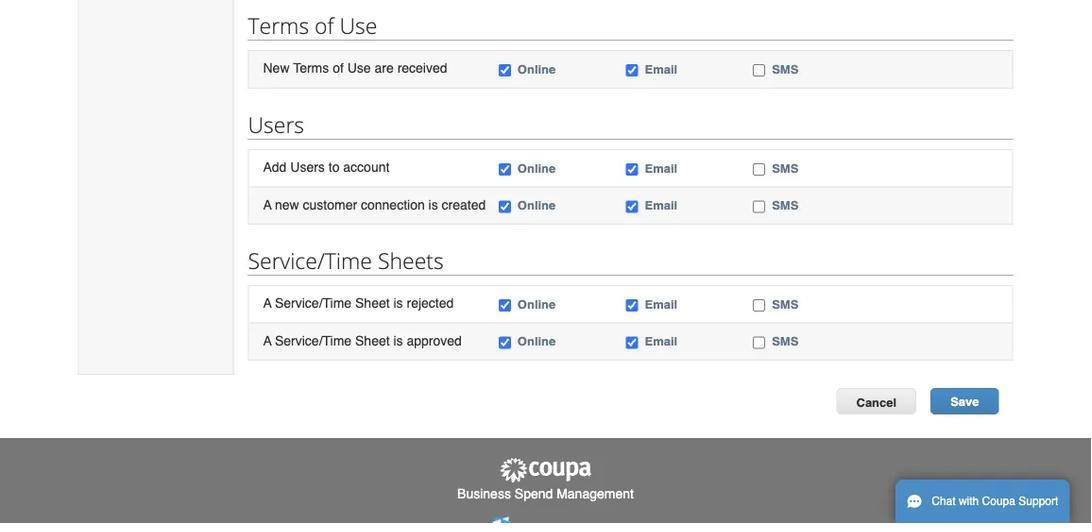 Task type: vqa. For each thing, say whether or not it's contained in the screenshot.
A
yes



Task type: locate. For each thing, give the bounding box(es) containing it.
is for rejected
[[394, 296, 403, 311]]

terms up new
[[248, 11, 309, 40]]

of up new terms of use are received
[[315, 11, 334, 40]]

None checkbox
[[626, 64, 638, 77], [626, 300, 638, 312], [753, 300, 766, 312], [626, 337, 638, 349], [753, 337, 766, 349], [626, 64, 638, 77], [626, 300, 638, 312], [753, 300, 766, 312], [626, 337, 638, 349], [753, 337, 766, 349]]

coupa supplier portal image
[[499, 457, 593, 484]]

chat with coupa support button
[[896, 480, 1070, 524]]

terms
[[248, 11, 309, 40], [293, 61, 329, 76]]

1 vertical spatial terms
[[293, 61, 329, 76]]

add
[[263, 160, 287, 175]]

0 vertical spatial sheet
[[355, 296, 390, 311]]

is left rejected
[[394, 296, 403, 311]]

5 email from the top
[[645, 335, 678, 349]]

service/time down service/time sheets on the left
[[275, 296, 352, 311]]

users
[[248, 109, 304, 139], [290, 160, 325, 175]]

is
[[429, 197, 438, 212], [394, 296, 403, 311], [394, 333, 403, 348]]

terms right new
[[293, 61, 329, 76]]

1 vertical spatial of
[[333, 61, 344, 76]]

4 email from the top
[[645, 297, 678, 311]]

online for a new customer connection is created
[[518, 198, 556, 213]]

3 online from the top
[[518, 198, 556, 213]]

email for is
[[645, 198, 678, 213]]

0 vertical spatial of
[[315, 11, 334, 40]]

a for a service/time sheet is rejected
[[263, 296, 272, 311]]

is for approved
[[394, 333, 403, 348]]

sheet for rejected
[[355, 296, 390, 311]]

sms
[[772, 62, 799, 76], [772, 161, 799, 175], [772, 198, 799, 213], [772, 297, 799, 311], [772, 335, 799, 349]]

sms for rejected
[[772, 297, 799, 311]]

new
[[263, 61, 290, 76]]

5 online from the top
[[518, 335, 556, 349]]

5 sms from the top
[[772, 335, 799, 349]]

customer
[[303, 197, 357, 212]]

sheet for approved
[[355, 333, 390, 348]]

spend
[[515, 486, 553, 501]]

None checkbox
[[499, 64, 511, 77], [753, 64, 766, 77], [499, 163, 511, 176], [626, 163, 638, 176], [753, 163, 766, 176], [499, 201, 511, 213], [626, 201, 638, 213], [753, 201, 766, 213], [499, 300, 511, 312], [499, 337, 511, 349], [499, 64, 511, 77], [753, 64, 766, 77], [499, 163, 511, 176], [626, 163, 638, 176], [753, 163, 766, 176], [499, 201, 511, 213], [626, 201, 638, 213], [753, 201, 766, 213], [499, 300, 511, 312], [499, 337, 511, 349]]

online for a service/time sheet is approved
[[518, 335, 556, 349]]

rejected
[[407, 296, 454, 311]]

of
[[315, 11, 334, 40], [333, 61, 344, 76]]

cancel
[[857, 396, 897, 410]]

0 vertical spatial service/time
[[248, 246, 372, 275]]

1 a from the top
[[263, 197, 272, 212]]

online for add users to account
[[518, 161, 556, 175]]

sheets
[[378, 246, 444, 275]]

use up new terms of use are received
[[340, 11, 377, 40]]

users left the to
[[290, 160, 325, 175]]

service/time
[[248, 246, 372, 275], [275, 296, 352, 311], [275, 333, 352, 348]]

coupa
[[982, 495, 1016, 508]]

2 online from the top
[[518, 161, 556, 175]]

1 vertical spatial a
[[263, 296, 272, 311]]

service/time down customer
[[248, 246, 372, 275]]

0 vertical spatial users
[[248, 109, 304, 139]]

3 email from the top
[[645, 198, 678, 213]]

3 a from the top
[[263, 333, 272, 348]]

business spend management
[[457, 486, 634, 501]]

sms for are
[[772, 62, 799, 76]]

4 online from the top
[[518, 297, 556, 311]]

sheet down a service/time sheet is rejected
[[355, 333, 390, 348]]

1 vertical spatial service/time
[[275, 296, 352, 311]]

sms for approved
[[772, 335, 799, 349]]

use
[[340, 11, 377, 40], [348, 61, 371, 76]]

connection
[[361, 197, 425, 212]]

2 vertical spatial a
[[263, 333, 272, 348]]

2 sheet from the top
[[355, 333, 390, 348]]

users up add
[[248, 109, 304, 139]]

new
[[275, 197, 299, 212]]

2 a from the top
[[263, 296, 272, 311]]

1 email from the top
[[645, 62, 678, 76]]

sheet up a service/time sheet is approved
[[355, 296, 390, 311]]

0 vertical spatial use
[[340, 11, 377, 40]]

1 online from the top
[[518, 62, 556, 76]]

2 vertical spatial service/time
[[275, 333, 352, 348]]

is left created
[[429, 197, 438, 212]]

sms for is
[[772, 198, 799, 213]]

service/time down a service/time sheet is rejected
[[275, 333, 352, 348]]

1 vertical spatial use
[[348, 61, 371, 76]]

4 sms from the top
[[772, 297, 799, 311]]

0 vertical spatial a
[[263, 197, 272, 212]]

a
[[263, 197, 272, 212], [263, 296, 272, 311], [263, 333, 272, 348]]

with
[[959, 495, 979, 508]]

1 sms from the top
[[772, 62, 799, 76]]

support
[[1019, 495, 1059, 508]]

3 sms from the top
[[772, 198, 799, 213]]

online for new terms of use are received
[[518, 62, 556, 76]]

1 vertical spatial is
[[394, 296, 403, 311]]

2 sms from the top
[[772, 161, 799, 175]]

use left are
[[348, 61, 371, 76]]

business
[[457, 486, 511, 501]]

a for a new customer connection is created
[[263, 197, 272, 212]]

received
[[398, 61, 448, 76]]

1 sheet from the top
[[355, 296, 390, 311]]

management
[[557, 486, 634, 501]]

created
[[442, 197, 486, 212]]

online
[[518, 62, 556, 76], [518, 161, 556, 175], [518, 198, 556, 213], [518, 297, 556, 311], [518, 335, 556, 349]]

a for a service/time sheet is approved
[[263, 333, 272, 348]]

is left 'approved'
[[394, 333, 403, 348]]

add users to account
[[263, 160, 390, 175]]

sheet
[[355, 296, 390, 311], [355, 333, 390, 348]]

1 vertical spatial sheet
[[355, 333, 390, 348]]

email
[[645, 62, 678, 76], [645, 161, 678, 175], [645, 198, 678, 213], [645, 297, 678, 311], [645, 335, 678, 349]]

of left are
[[333, 61, 344, 76]]

save
[[951, 395, 980, 409]]

2 vertical spatial is
[[394, 333, 403, 348]]



Task type: describe. For each thing, give the bounding box(es) containing it.
2 email from the top
[[645, 161, 678, 175]]

chat with coupa support
[[932, 495, 1059, 508]]

email for rejected
[[645, 297, 678, 311]]

service/time sheets
[[248, 246, 444, 275]]

email for are
[[645, 62, 678, 76]]

save button
[[931, 388, 999, 415]]

0 vertical spatial is
[[429, 197, 438, 212]]

a new customer connection is created
[[263, 197, 486, 212]]

new terms of use are received
[[263, 61, 448, 76]]

service/time for a service/time sheet is approved
[[275, 333, 352, 348]]

email for approved
[[645, 335, 678, 349]]

0 vertical spatial terms
[[248, 11, 309, 40]]

a service/time sheet is rejected
[[263, 296, 454, 311]]

chat
[[932, 495, 956, 508]]

online for a service/time sheet is rejected
[[518, 297, 556, 311]]

terms of use
[[248, 11, 377, 40]]

cancel link
[[837, 388, 917, 415]]

to
[[329, 160, 340, 175]]

account
[[343, 160, 390, 175]]

1 vertical spatial users
[[290, 160, 325, 175]]

service/time for a service/time sheet is rejected
[[275, 296, 352, 311]]

approved
[[407, 333, 462, 348]]

are
[[375, 61, 394, 76]]

a service/time sheet is approved
[[263, 333, 462, 348]]



